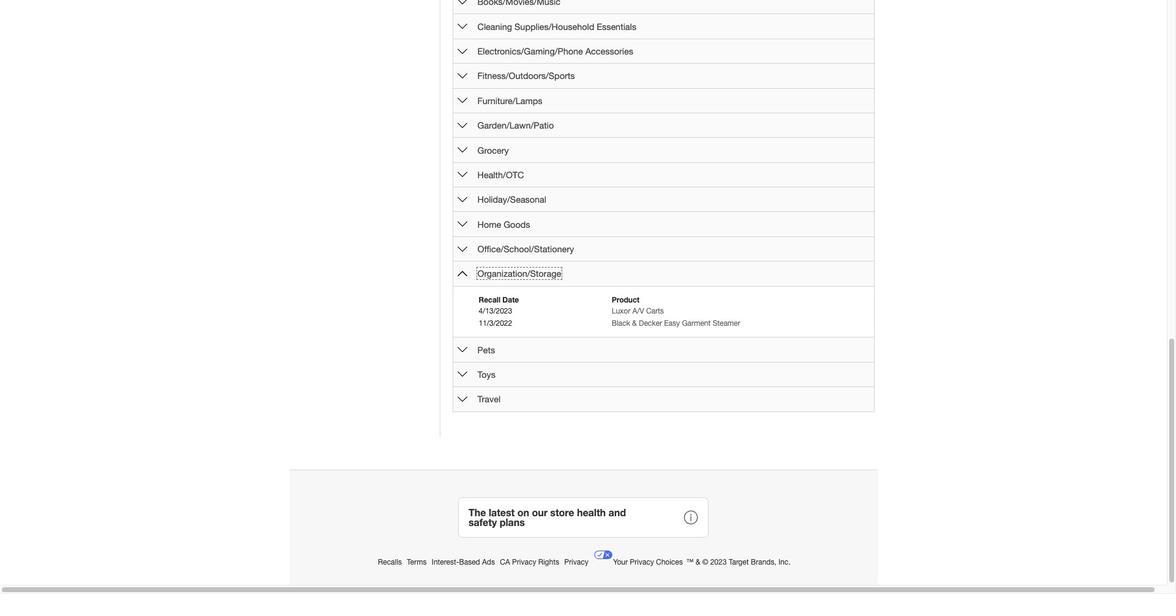 Task type: vqa. For each thing, say whether or not it's contained in the screenshot.
the left Privacy
yes



Task type: locate. For each thing, give the bounding box(es) containing it.
choices
[[656, 558, 683, 566]]

©
[[703, 558, 708, 566]]

1 horizontal spatial privacy
[[564, 558, 589, 566]]

health
[[577, 506, 606, 518]]

our
[[532, 506, 548, 518]]

the
[[469, 506, 486, 518]]

terms
[[407, 558, 427, 566]]

black & decker easy garment steamer
[[612, 319, 740, 328]]

logo image
[[594, 545, 613, 565]]

2 circle arrow e image from the top
[[457, 46, 467, 56]]

7 circle arrow e image from the top
[[457, 394, 467, 404]]

circle arrow e image
[[457, 22, 467, 31], [457, 120, 467, 130], [457, 145, 467, 155], [457, 170, 467, 180], [457, 195, 467, 204], [457, 219, 467, 229], [457, 244, 467, 254]]

row down carts
[[478, 318, 858, 330]]

circle arrow e image for health/otc
[[457, 170, 467, 180]]

product
[[612, 295, 640, 304]]

1 circle arrow e image from the top
[[457, 22, 467, 31]]

fitness/outdoors/sports link
[[478, 71, 575, 81]]

your
[[613, 558, 628, 566]]

4 circle arrow e image from the top
[[457, 170, 467, 180]]

& down the luxor a/v carts link
[[632, 319, 637, 328]]

recalls terms interest-based ads ca privacy rights privacy
[[378, 558, 591, 566]]

5 circle arrow e image from the top
[[457, 195, 467, 204]]

grocery link
[[478, 145, 509, 155]]

rights
[[538, 558, 559, 566]]

supplies/household
[[515, 21, 594, 32]]

on
[[517, 506, 529, 518]]

inc.
[[779, 558, 791, 566]]

privacy right rights
[[564, 558, 589, 566]]

row containing 4/13/2023
[[478, 306, 858, 318]]

pets link
[[478, 345, 495, 355]]

home goods
[[478, 219, 530, 230]]

3 circle arrow e image from the top
[[457, 71, 467, 81]]

recalls
[[378, 558, 402, 566]]

row up easy at bottom
[[478, 306, 858, 318]]

luxor
[[612, 307, 631, 316]]

0 horizontal spatial privacy
[[512, 558, 536, 566]]

1 vertical spatial &
[[696, 558, 700, 566]]

and
[[609, 506, 626, 518]]

6 circle arrow e image from the top
[[457, 219, 467, 229]]

privacy right ca
[[512, 558, 536, 566]]

circle arrow e image for furniture/lamps
[[457, 96, 467, 106]]

ca privacy rights link
[[500, 558, 561, 566]]

circle arrow e image for fitness/outdoors/sports
[[457, 71, 467, 81]]

circle arrow e image
[[457, 0, 467, 7], [457, 46, 467, 56], [457, 71, 467, 81], [457, 96, 467, 106], [457, 345, 467, 355], [457, 370, 467, 379], [457, 394, 467, 404]]

2 row from the top
[[478, 318, 858, 330]]

goods
[[504, 219, 530, 230]]

organization/storage link
[[478, 269, 561, 279]]

circle arrow e image for holiday/seasonal
[[457, 195, 467, 204]]

0 vertical spatial &
[[632, 319, 637, 328]]

1 row from the top
[[478, 306, 858, 318]]

privacy link
[[564, 558, 591, 566]]

cleaning
[[478, 21, 512, 32]]

circle arrow e image for pets
[[457, 345, 467, 355]]

plans
[[500, 516, 525, 528]]

circle arrow e image for toys
[[457, 370, 467, 379]]

circle arrow e image for electronics/gaming/phone accessories
[[457, 46, 467, 56]]

garment
[[682, 319, 711, 328]]

toys
[[478, 369, 496, 380]]

black
[[612, 319, 630, 328]]

carts
[[646, 307, 664, 316]]

the latest on our store health and safety plans
[[469, 506, 626, 528]]

4 circle arrow e image from the top
[[457, 96, 467, 106]]

circle arrow e image for travel
[[457, 394, 467, 404]]

circle arrow e image for home goods
[[457, 219, 467, 229]]

accessories
[[586, 46, 633, 56]]

3 circle arrow e image from the top
[[457, 145, 467, 155]]

brands,
[[751, 558, 777, 566]]

privacy
[[512, 558, 536, 566], [564, 558, 589, 566], [630, 558, 654, 566]]

cleaning supplies/household essentials link
[[478, 21, 637, 32]]

circle arrow e image for garden/lawn/patio
[[457, 120, 467, 130]]

5 circle arrow e image from the top
[[457, 345, 467, 355]]

garden/lawn/patio
[[478, 120, 554, 131]]

health/otc link
[[478, 170, 524, 180]]

0 horizontal spatial &
[[632, 319, 637, 328]]

essentials
[[597, 21, 637, 32]]

health/otc
[[478, 170, 524, 180]]

2 privacy from the left
[[564, 558, 589, 566]]

travel link
[[478, 394, 501, 405]]

organization/storage
[[478, 269, 561, 279]]

the latest on our store health and safety plans link
[[458, 497, 709, 538]]

7 circle arrow e image from the top
[[457, 244, 467, 254]]

1 horizontal spatial &
[[696, 558, 700, 566]]

furniture/lamps
[[478, 95, 542, 106]]

2 horizontal spatial privacy
[[630, 558, 654, 566]]

&
[[632, 319, 637, 328], [696, 558, 700, 566]]

your privacy choices link
[[594, 545, 685, 566]]

6 circle arrow e image from the top
[[457, 370, 467, 379]]

& for ™
[[696, 558, 700, 566]]

your privacy choices
[[613, 558, 683, 566]]

2 circle arrow e image from the top
[[457, 120, 467, 130]]

circle arrow e image for grocery
[[457, 145, 467, 155]]

furniture/lamps link
[[478, 95, 542, 106]]

luxor a/v carts link
[[612, 307, 664, 316]]

steamer
[[713, 319, 740, 328]]

& left ©
[[696, 558, 700, 566]]

privacy right your
[[630, 558, 654, 566]]

row
[[478, 306, 858, 318], [478, 318, 858, 330]]



Task type: describe. For each thing, give the bounding box(es) containing it.
decker
[[639, 319, 662, 328]]

3 privacy from the left
[[630, 558, 654, 566]]

cleaning supplies/household essentials
[[478, 21, 637, 32]]

based
[[459, 558, 480, 566]]

terms link
[[407, 558, 429, 566]]

recall
[[479, 295, 501, 304]]

black & decker easy garment steamer link
[[612, 319, 740, 328]]

a/v
[[633, 307, 644, 316]]

target
[[729, 558, 749, 566]]

home goods link
[[478, 219, 530, 230]]

grocery
[[478, 145, 509, 155]]

2023
[[710, 558, 727, 566]]

holiday/seasonal link
[[478, 194, 546, 205]]

toys link
[[478, 369, 496, 380]]

travel
[[478, 394, 501, 405]]

circle arrow e image for cleaning supplies/household essentials
[[457, 22, 467, 31]]

recall date
[[479, 295, 519, 304]]

row containing 11/3/2022
[[478, 318, 858, 330]]

11/3/2022
[[479, 319, 512, 328]]

1 circle arrow e image from the top
[[457, 0, 467, 7]]

garden/lawn/patio link
[[478, 120, 554, 131]]

interest-
[[432, 558, 459, 566]]

office/school/stationery link
[[478, 244, 574, 254]]

store
[[550, 506, 574, 518]]

latest
[[489, 506, 515, 518]]

ca
[[500, 558, 510, 566]]

circle arrow s image
[[457, 269, 467, 279]]

™ & © 2023 target brands, inc.
[[687, 558, 791, 566]]

interest-based ads link
[[432, 558, 497, 566]]

recalls link
[[378, 558, 404, 566]]

pets
[[478, 345, 495, 355]]

fitness/outdoors/sports
[[478, 71, 575, 81]]

luxor a/v carts
[[612, 307, 664, 316]]

™
[[687, 558, 694, 566]]

ads
[[482, 558, 495, 566]]

electronics/gaming/phone
[[478, 46, 583, 56]]

4/13/2023
[[479, 307, 512, 316]]

holiday/seasonal
[[478, 194, 546, 205]]

easy
[[664, 319, 680, 328]]

1 privacy from the left
[[512, 558, 536, 566]]

electronics/gaming/phone accessories link
[[478, 46, 633, 56]]

circle arrow e image for office/school/stationery
[[457, 244, 467, 254]]

office/school/stationery
[[478, 244, 574, 254]]

& for black
[[632, 319, 637, 328]]

electronics/gaming/phone accessories
[[478, 46, 633, 56]]

date
[[503, 295, 519, 304]]

safety
[[469, 516, 497, 528]]

home
[[478, 219, 501, 230]]



